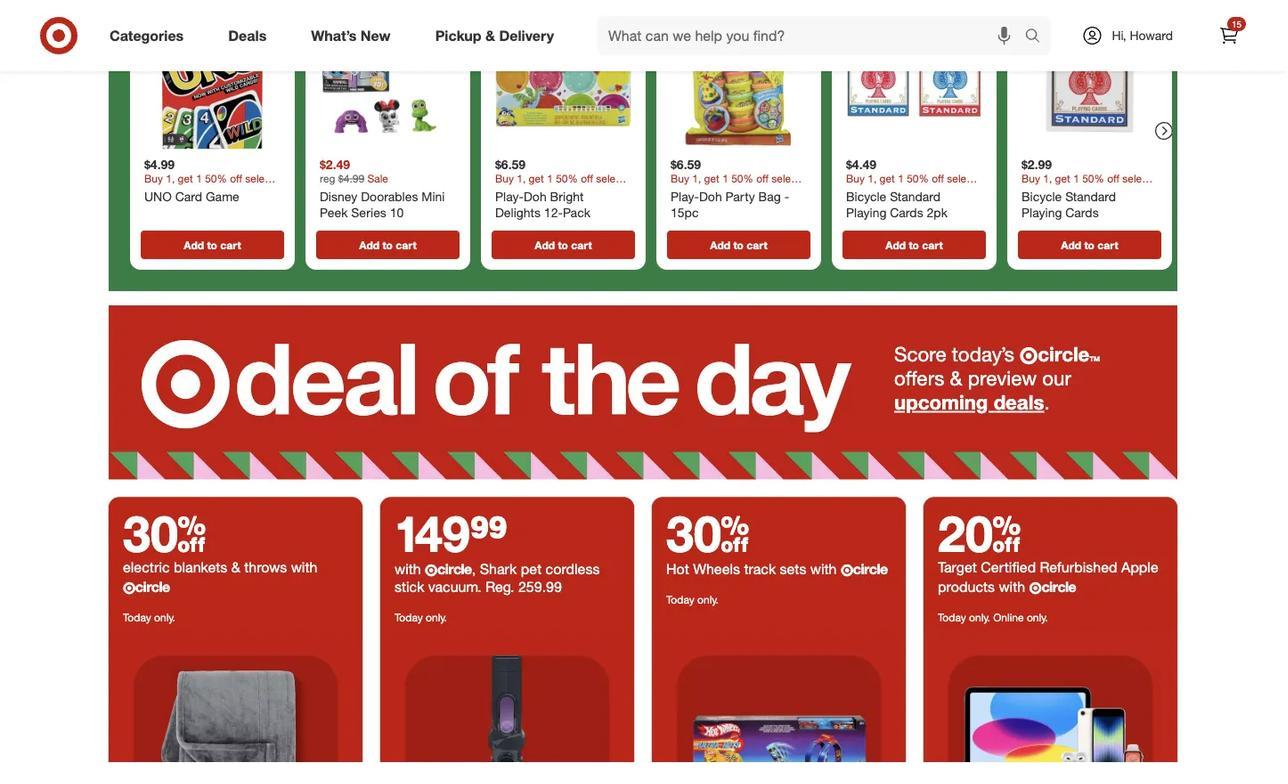 Task type: describe. For each thing, give the bounding box(es) containing it.
game
[[206, 189, 240, 204]]

play-doh bright delights 12-pack
[[495, 189, 591, 220]]

uno card game image
[[137, 0, 288, 149]]

deals link
[[213, 16, 289, 55]]

bicycle standard playing cards 2pk
[[847, 189, 948, 220]]

stick
[[395, 579, 425, 596]]

149
[[395, 503, 470, 564]]

deals
[[994, 390, 1045, 415]]

play-doh party bag - 15pc
[[671, 189, 790, 220]]

electric
[[123, 559, 170, 576]]

cart for play-doh bright delights 12-pack
[[571, 238, 592, 252]]

add to cart for play-doh party bag - 15pc
[[711, 238, 768, 252]]

pack
[[563, 204, 591, 220]]

only. for hot wheels track sets with
[[698, 593, 719, 606]]

add for bicycle standard playing cards 2pk
[[886, 238, 906, 252]]

15
[[1232, 18, 1242, 29]]

cards for bicycle standard playing cards
[[1066, 204, 1099, 220]]

with right sets
[[811, 561, 837, 578]]

cart for bicycle standard playing cards
[[1098, 238, 1119, 252]]

add for uno card game
[[184, 238, 204, 252]]

search
[[1017, 29, 1060, 46]]

pet
[[521, 561, 542, 578]]

uno card game
[[144, 189, 240, 204]]

today for electric blankets & throws with
[[123, 611, 151, 624]]

to for disney doorables mini peek series 10
[[383, 238, 393, 252]]

what's
[[311, 27, 357, 44]]

hi, howard
[[1113, 28, 1174, 43]]

$6.59 for play-doh party bag - 15pc
[[671, 156, 701, 172]]

play- for play-doh party bag - 15pc
[[671, 189, 700, 204]]

30 electric blankets & throws with circle
[[123, 503, 318, 596]]

standard for bicycle standard playing cards 2pk
[[890, 189, 941, 204]]

sets
[[780, 561, 807, 578]]

vacuum.
[[429, 579, 482, 596]]

$2.49 reg $4.99 sale disney doorables mini peek series 10
[[320, 156, 445, 220]]

play- for play-doh bright delights 12-pack
[[495, 189, 524, 204]]

add to cart button for bicycle standard playing cards
[[1019, 231, 1162, 259]]

target certified refurbished apple products with
[[938, 559, 1159, 596]]

circle for with
[[437, 561, 472, 578]]

& inside score today's ◎ circle tm offers & preview our upcoming deals .
[[950, 366, 963, 391]]

pickup & delivery
[[435, 27, 554, 44]]

149 99
[[395, 503, 508, 564]]

2pk
[[927, 204, 948, 220]]

upcoming
[[895, 390, 989, 415]]

refurbished
[[1040, 559, 1118, 576]]

disney
[[320, 189, 358, 204]]

today only. for with
[[395, 611, 447, 624]]

doh for bright
[[524, 189, 547, 204]]

sale
[[368, 172, 388, 185]]

playing for bicycle standard playing cards 2pk
[[847, 204, 887, 220]]

standard for bicycle standard playing cards
[[1066, 189, 1117, 204]]

add for disney doorables mini peek series 10
[[359, 238, 380, 252]]

What can we help you find? suggestions appear below search field
[[598, 16, 1030, 55]]

,
[[472, 561, 476, 578]]

, shark pet cordless stick vacuum. reg. 259.99
[[395, 561, 600, 596]]

products
[[938, 579, 995, 596]]

throws
[[244, 559, 287, 576]]

target
[[938, 559, 977, 576]]

categories link
[[94, 16, 206, 55]]

what's new
[[311, 27, 391, 44]]

series
[[351, 204, 387, 220]]

to for uno card game
[[207, 238, 217, 252]]

with inside 30 electric blankets & throws with circle
[[291, 559, 318, 576]]

30 for 30 electric blankets & throws with circle
[[123, 503, 206, 564]]

reg.
[[486, 579, 515, 596]]

to for bicycle standard playing cards
[[1085, 238, 1095, 252]]

bag
[[759, 189, 781, 204]]

play-doh party bag - 15pc image
[[664, 0, 815, 149]]

12-
[[544, 204, 563, 220]]

cards for bicycle standard playing cards 2pk
[[891, 204, 924, 220]]

to for bicycle standard playing cards 2pk
[[909, 238, 920, 252]]

disney doorables mini peek series 10 image
[[313, 0, 463, 149]]

with up stick
[[395, 561, 425, 578]]

add to cart button for play-doh party bag - 15pc
[[667, 231, 811, 259]]

search button
[[1017, 16, 1060, 59]]

today for with
[[395, 611, 423, 624]]

today only. for electric blankets & throws with
[[123, 611, 175, 624]]

cart for bicycle standard playing cards 2pk
[[923, 238, 943, 252]]

add to cart for bicycle standard playing cards
[[1062, 238, 1119, 252]]

reg
[[320, 172, 336, 185]]

add to cart for bicycle standard playing cards 2pk
[[886, 238, 943, 252]]

add for play-doh bright delights 12-pack
[[535, 238, 555, 252]]

party
[[726, 189, 755, 204]]

apple
[[1122, 559, 1159, 576]]

bicycle standard playing cards
[[1022, 189, 1117, 220]]

peek
[[320, 204, 348, 220]]

hot
[[667, 561, 689, 578]]

30 for 30
[[667, 503, 750, 564]]

add for bicycle standard playing cards
[[1062, 238, 1082, 252]]

cart for disney doorables mini peek series 10
[[396, 238, 417, 252]]

add to cart for disney doorables mini peek series 10
[[359, 238, 417, 252]]



Task type: locate. For each thing, give the bounding box(es) containing it.
1 horizontal spatial $4.99
[[338, 172, 365, 185]]

circle down refurbished
[[1042, 579, 1077, 596]]

to down play-doh party bag - 15pc
[[734, 238, 744, 252]]

add
[[184, 238, 204, 252], [359, 238, 380, 252], [535, 238, 555, 252], [711, 238, 731, 252], [886, 238, 906, 252], [1062, 238, 1082, 252]]

1 bicycle from the left
[[847, 189, 887, 204]]

add to cart for uno card game
[[184, 238, 241, 252]]

bicycle down $2.99
[[1022, 189, 1062, 204]]

today's
[[952, 342, 1015, 367]]

1 horizontal spatial 30
[[667, 503, 750, 564]]

bicycle standard playing cards image
[[1015, 0, 1166, 149]]

0 horizontal spatial today only.
[[123, 611, 175, 624]]

1 horizontal spatial playing
[[1022, 204, 1063, 220]]

doh left bright
[[524, 189, 547, 204]]

4 add from the left
[[711, 238, 731, 252]]

1 horizontal spatial &
[[486, 27, 495, 44]]

2 $6.59 from the left
[[671, 156, 701, 172]]

add to cart button down 12-
[[492, 231, 635, 259]]

bicycle inside bicycle standard playing cards 2pk
[[847, 189, 887, 204]]

1 doh from the left
[[524, 189, 547, 204]]

today only. for hot wheels track sets with
[[667, 593, 719, 606]]

online
[[994, 611, 1024, 624]]

today down "hot"
[[667, 593, 695, 606]]

only. right online
[[1027, 611, 1049, 624]]

cart down 10
[[396, 238, 417, 252]]

target deal of the day image for hot wheels track sets with
[[652, 631, 906, 764]]

circle
[[1038, 342, 1090, 367], [437, 561, 472, 578], [853, 561, 888, 578], [135, 579, 170, 596], [1042, 579, 1077, 596]]

doorables
[[361, 189, 418, 204]]

1 add to cart from the left
[[184, 238, 241, 252]]

circle up .
[[1038, 342, 1090, 367]]

to down the bicycle standard playing cards
[[1085, 238, 1095, 252]]

pickup & delivery link
[[420, 16, 577, 55]]

& right offers
[[950, 366, 963, 391]]

add to cart down game
[[184, 238, 241, 252]]

bicycle for bicycle standard playing cards 2pk
[[847, 189, 887, 204]]

1 horizontal spatial play-
[[671, 189, 700, 204]]

3 cart from the left
[[571, 238, 592, 252]]

cart down pack
[[571, 238, 592, 252]]

add to cart button down 10
[[316, 231, 460, 259]]

only.
[[698, 593, 719, 606], [154, 611, 175, 624], [426, 611, 447, 624], [970, 611, 991, 624], [1027, 611, 1049, 624]]

$2.99
[[1022, 156, 1053, 172]]

2 to from the left
[[383, 238, 393, 252]]

doh inside play-doh party bag - 15pc
[[700, 189, 722, 204]]

1 cart from the left
[[220, 238, 241, 252]]

1 to from the left
[[207, 238, 217, 252]]

0 horizontal spatial $6.59
[[495, 156, 526, 172]]

with inside target certified refurbished apple products with
[[999, 579, 1026, 596]]

1 30 from the left
[[123, 503, 206, 564]]

99
[[470, 503, 508, 564]]

add to cart button down play-doh party bag - 15pc
[[667, 231, 811, 259]]

2 30 from the left
[[667, 503, 750, 564]]

$4.99 up the disney
[[338, 172, 365, 185]]

5 cart from the left
[[923, 238, 943, 252]]

1 cards from the left
[[891, 204, 924, 220]]

hi,
[[1113, 28, 1127, 43]]

15pc
[[671, 204, 699, 220]]

uno
[[144, 189, 172, 204]]

today for target certified refurbished apple products with
[[938, 611, 967, 624]]

new
[[361, 27, 391, 44]]

only. left online
[[970, 611, 991, 624]]

play- left party at the right top
[[671, 189, 700, 204]]

cart for play-doh party bag - 15pc
[[747, 238, 768, 252]]

0 horizontal spatial bicycle
[[847, 189, 887, 204]]

hot wheels track sets with
[[667, 561, 841, 578]]

add down the bicycle standard playing cards
[[1062, 238, 1082, 252]]

with right throws
[[291, 559, 318, 576]]

delights
[[495, 204, 541, 220]]

2 add to cart button from the left
[[316, 231, 460, 259]]

cards
[[891, 204, 924, 220], [1066, 204, 1099, 220]]

0 horizontal spatial cards
[[891, 204, 924, 220]]

play- inside play-doh bright delights 12-pack
[[495, 189, 524, 204]]

6 add to cart button from the left
[[1019, 231, 1162, 259]]

0 vertical spatial &
[[486, 27, 495, 44]]

add down bicycle standard playing cards 2pk
[[886, 238, 906, 252]]

4 add to cart button from the left
[[667, 231, 811, 259]]

to down bicycle standard playing cards 2pk
[[909, 238, 920, 252]]

5 add to cart button from the left
[[843, 231, 987, 259]]

5 to from the left
[[909, 238, 920, 252]]

cards inside the bicycle standard playing cards
[[1066, 204, 1099, 220]]

10
[[390, 204, 404, 220]]

6 add to cart from the left
[[1062, 238, 1119, 252]]

delivery
[[499, 27, 554, 44]]

what's new link
[[296, 16, 413, 55]]

add to cart down 10
[[359, 238, 417, 252]]

add down uno card game
[[184, 238, 204, 252]]

2 horizontal spatial &
[[950, 366, 963, 391]]

doh
[[524, 189, 547, 204], [700, 189, 722, 204]]

play- left 12-
[[495, 189, 524, 204]]

today
[[667, 593, 695, 606], [123, 611, 151, 624], [395, 611, 423, 624], [938, 611, 967, 624]]

doh left party at the right top
[[700, 189, 722, 204]]

& inside 30 electric blankets & throws with circle
[[231, 559, 240, 576]]

1 horizontal spatial doh
[[700, 189, 722, 204]]

0 horizontal spatial &
[[231, 559, 240, 576]]

circle inside 30 electric blankets & throws with circle
[[135, 579, 170, 596]]

$6.59 for play-doh bright delights 12-pack
[[495, 156, 526, 172]]

mini
[[422, 189, 445, 204]]

$4.99
[[144, 156, 175, 172], [338, 172, 365, 185]]

play- inside play-doh party bag - 15pc
[[671, 189, 700, 204]]

add to cart down play-doh party bag - 15pc
[[711, 238, 768, 252]]

add down play-doh party bag - 15pc
[[711, 238, 731, 252]]

add to cart button down the bicycle standard playing cards
[[1019, 231, 1162, 259]]

to for play-doh bright delights 12-pack
[[558, 238, 569, 252]]

cart
[[220, 238, 241, 252], [396, 238, 417, 252], [571, 238, 592, 252], [747, 238, 768, 252], [923, 238, 943, 252], [1098, 238, 1119, 252]]

today for hot wheels track sets with
[[667, 593, 695, 606]]

2 bicycle from the left
[[1022, 189, 1062, 204]]

$6.59 up delights
[[495, 156, 526, 172]]

only. for electric blankets & throws with
[[154, 611, 175, 624]]

bicycle
[[847, 189, 887, 204], [1022, 189, 1062, 204]]

standard
[[890, 189, 941, 204], [1066, 189, 1117, 204]]

preview
[[968, 366, 1037, 391]]

circle for hot wheels track sets with
[[853, 561, 888, 578]]

standard inside the bicycle standard playing cards
[[1066, 189, 1117, 204]]

3 add to cart button from the left
[[492, 231, 635, 259]]

only. down electric
[[154, 611, 175, 624]]

cart down the bicycle standard playing cards
[[1098, 238, 1119, 252]]

today only.
[[667, 593, 719, 606], [123, 611, 175, 624], [395, 611, 447, 624]]

30
[[123, 503, 206, 564], [667, 503, 750, 564]]

2 cards from the left
[[1066, 204, 1099, 220]]

$2.49
[[320, 156, 350, 172]]

0 horizontal spatial standard
[[890, 189, 941, 204]]

only. down vacuum.
[[426, 611, 447, 624]]

bicycle standard playing cards 2pk image
[[839, 0, 990, 149]]

doh inside play-doh bright delights 12-pack
[[524, 189, 547, 204]]

wheels
[[693, 561, 741, 578]]

4 to from the left
[[734, 238, 744, 252]]

6 to from the left
[[1085, 238, 1095, 252]]

$4.99 up uno
[[144, 156, 175, 172]]

card
[[175, 189, 202, 204]]

today only. online only.
[[938, 611, 1049, 624]]

score today's ◎ circle tm offers & preview our upcoming deals .
[[895, 342, 1101, 415]]

cart down 2pk
[[923, 238, 943, 252]]

$4.49
[[847, 156, 877, 172]]

259.99
[[519, 579, 562, 596]]

add for play-doh party bag - 15pc
[[711, 238, 731, 252]]

add down series on the left top of the page
[[359, 238, 380, 252]]

offers
[[895, 366, 945, 391]]

add down 12-
[[535, 238, 555, 252]]

doh for party
[[700, 189, 722, 204]]

today down electric
[[123, 611, 151, 624]]

cart for uno card game
[[220, 238, 241, 252]]

today down stick
[[395, 611, 423, 624]]

with down certified
[[999, 579, 1026, 596]]

tm
[[1090, 355, 1101, 363]]

only. for target certified refurbished apple products with
[[970, 611, 991, 624]]

2 add from the left
[[359, 238, 380, 252]]

pickup
[[435, 27, 482, 44]]

target deal of the day image
[[109, 306, 1178, 480], [109, 631, 363, 764], [381, 631, 635, 764], [652, 631, 906, 764], [924, 631, 1178, 764]]

2 vertical spatial &
[[231, 559, 240, 576]]

playing down $2.99
[[1022, 204, 1063, 220]]

circle up vacuum.
[[437, 561, 472, 578]]

1 playing from the left
[[847, 204, 887, 220]]

2 cart from the left
[[396, 238, 417, 252]]

bright
[[550, 189, 584, 204]]

6 add from the left
[[1062, 238, 1082, 252]]

blankets
[[174, 559, 227, 576]]

target deal of the day image for with
[[381, 631, 635, 764]]

3 to from the left
[[558, 238, 569, 252]]

today down products
[[938, 611, 967, 624]]

0 horizontal spatial $4.99
[[144, 156, 175, 172]]

$4.99 inside $2.49 reg $4.99 sale disney doorables mini peek series 10
[[338, 172, 365, 185]]

add to cart button for bicycle standard playing cards 2pk
[[843, 231, 987, 259]]

circle right sets
[[853, 561, 888, 578]]

categories
[[110, 27, 184, 44]]

1 horizontal spatial $6.59
[[671, 156, 701, 172]]

track
[[745, 561, 776, 578]]

1 add to cart button from the left
[[141, 231, 284, 259]]

2 doh from the left
[[700, 189, 722, 204]]

add to cart button for uno card game
[[141, 231, 284, 259]]

0 horizontal spatial doh
[[524, 189, 547, 204]]

to down 10
[[383, 238, 393, 252]]

score
[[895, 342, 947, 367]]

5 add from the left
[[886, 238, 906, 252]]

1 horizontal spatial today only.
[[395, 611, 447, 624]]

add to cart
[[184, 238, 241, 252], [359, 238, 417, 252], [535, 238, 592, 252], [711, 238, 768, 252], [886, 238, 943, 252], [1062, 238, 1119, 252]]

& right pickup
[[486, 27, 495, 44]]

cordless
[[546, 561, 600, 578]]

play-
[[495, 189, 524, 204], [671, 189, 700, 204]]

15 link
[[1210, 16, 1249, 55]]

certified
[[981, 559, 1037, 576]]

playing
[[847, 204, 887, 220], [1022, 204, 1063, 220]]

1 horizontal spatial standard
[[1066, 189, 1117, 204]]

add to cart button for play-doh bright delights 12-pack
[[492, 231, 635, 259]]

deals
[[228, 27, 267, 44]]

carousel region
[[109, 0, 1178, 306]]

only. for with
[[426, 611, 447, 624]]

circle for target certified refurbished apple products with
[[1042, 579, 1077, 596]]

&
[[486, 27, 495, 44], [950, 366, 963, 391], [231, 559, 240, 576]]

add to cart button for disney doorables mini peek series 10
[[316, 231, 460, 259]]

playing inside bicycle standard playing cards 2pk
[[847, 204, 887, 220]]

cart down game
[[220, 238, 241, 252]]

play-doh bright delights 12-pack image
[[488, 0, 639, 149]]

circle down electric
[[135, 579, 170, 596]]

to down 12-
[[558, 238, 569, 252]]

to for play-doh party bag - 15pc
[[734, 238, 744, 252]]

shark
[[480, 561, 517, 578]]

2 play- from the left
[[671, 189, 700, 204]]

2 add to cart from the left
[[359, 238, 417, 252]]

$6.59
[[495, 156, 526, 172], [671, 156, 701, 172]]

today only. down "hot"
[[667, 593, 719, 606]]

◎
[[1020, 346, 1038, 365]]

$6.59 up 15pc
[[671, 156, 701, 172]]

add to cart down the bicycle standard playing cards
[[1062, 238, 1119, 252]]

4 cart from the left
[[747, 238, 768, 252]]

circle inside score today's ◎ circle tm offers & preview our upcoming deals .
[[1038, 342, 1090, 367]]

playing inside the bicycle standard playing cards
[[1022, 204, 1063, 220]]

0 horizontal spatial play-
[[495, 189, 524, 204]]

1 play- from the left
[[495, 189, 524, 204]]

5 add to cart from the left
[[886, 238, 943, 252]]

-
[[785, 189, 790, 204]]

1 horizontal spatial cards
[[1066, 204, 1099, 220]]

cart down play-doh party bag - 15pc
[[747, 238, 768, 252]]

standard inside bicycle standard playing cards 2pk
[[890, 189, 941, 204]]

1 horizontal spatial bicycle
[[1022, 189, 1062, 204]]

add to cart down 2pk
[[886, 238, 943, 252]]

to
[[207, 238, 217, 252], [383, 238, 393, 252], [558, 238, 569, 252], [734, 238, 744, 252], [909, 238, 920, 252], [1085, 238, 1095, 252]]

0 horizontal spatial playing
[[847, 204, 887, 220]]

bicycle inside the bicycle standard playing cards
[[1022, 189, 1062, 204]]

howard
[[1130, 28, 1174, 43]]

bicycle for bicycle standard playing cards
[[1022, 189, 1062, 204]]

.
[[1045, 390, 1050, 415]]

& left throws
[[231, 559, 240, 576]]

target deal of the day image for target certified refurbished apple products with
[[924, 631, 1178, 764]]

playing down the $4.49
[[847, 204, 887, 220]]

our
[[1043, 366, 1072, 391]]

add to cart button down 2pk
[[843, 231, 987, 259]]

today only. down electric
[[123, 611, 175, 624]]

1 vertical spatial &
[[950, 366, 963, 391]]

1 $6.59 from the left
[[495, 156, 526, 172]]

3 add to cart from the left
[[535, 238, 592, 252]]

add to cart for play-doh bright delights 12-pack
[[535, 238, 592, 252]]

add to cart button
[[141, 231, 284, 259], [316, 231, 460, 259], [492, 231, 635, 259], [667, 231, 811, 259], [843, 231, 987, 259], [1019, 231, 1162, 259]]

target deal of the day image for electric blankets & throws with
[[109, 631, 363, 764]]

playing for bicycle standard playing cards
[[1022, 204, 1063, 220]]

1 add from the left
[[184, 238, 204, 252]]

2 playing from the left
[[1022, 204, 1063, 220]]

0 horizontal spatial 30
[[123, 503, 206, 564]]

3 add from the left
[[535, 238, 555, 252]]

6 cart from the left
[[1098, 238, 1119, 252]]

with
[[291, 559, 318, 576], [395, 561, 425, 578], [811, 561, 837, 578], [999, 579, 1026, 596]]

today only. down stick
[[395, 611, 447, 624]]

add to cart button down game
[[141, 231, 284, 259]]

to down game
[[207, 238, 217, 252]]

2 standard from the left
[[1066, 189, 1117, 204]]

4 add to cart from the left
[[711, 238, 768, 252]]

1 standard from the left
[[890, 189, 941, 204]]

20
[[938, 503, 1022, 564]]

30 inside 30 electric blankets & throws with circle
[[123, 503, 206, 564]]

bicycle down the $4.49
[[847, 189, 887, 204]]

only. down wheels
[[698, 593, 719, 606]]

2 horizontal spatial today only.
[[667, 593, 719, 606]]

add to cart down 12-
[[535, 238, 592, 252]]

cards inside bicycle standard playing cards 2pk
[[891, 204, 924, 220]]



Task type: vqa. For each thing, say whether or not it's contained in the screenshot.
first Cards from the right
yes



